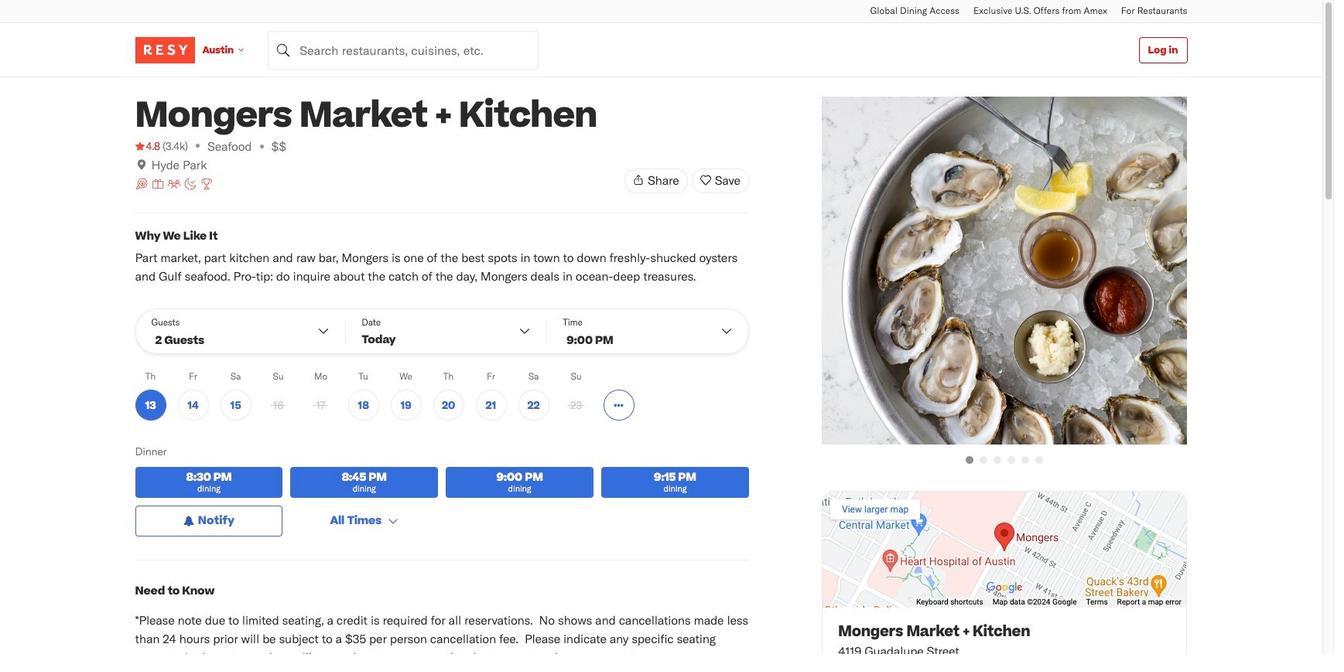 Task type: describe. For each thing, give the bounding box(es) containing it.
Search restaurants, cuisines, etc. text field
[[268, 31, 539, 69]]

4.8 out of 5 stars image
[[135, 139, 160, 154]]



Task type: locate. For each thing, give the bounding box(es) containing it.
None field
[[268, 31, 539, 69]]



